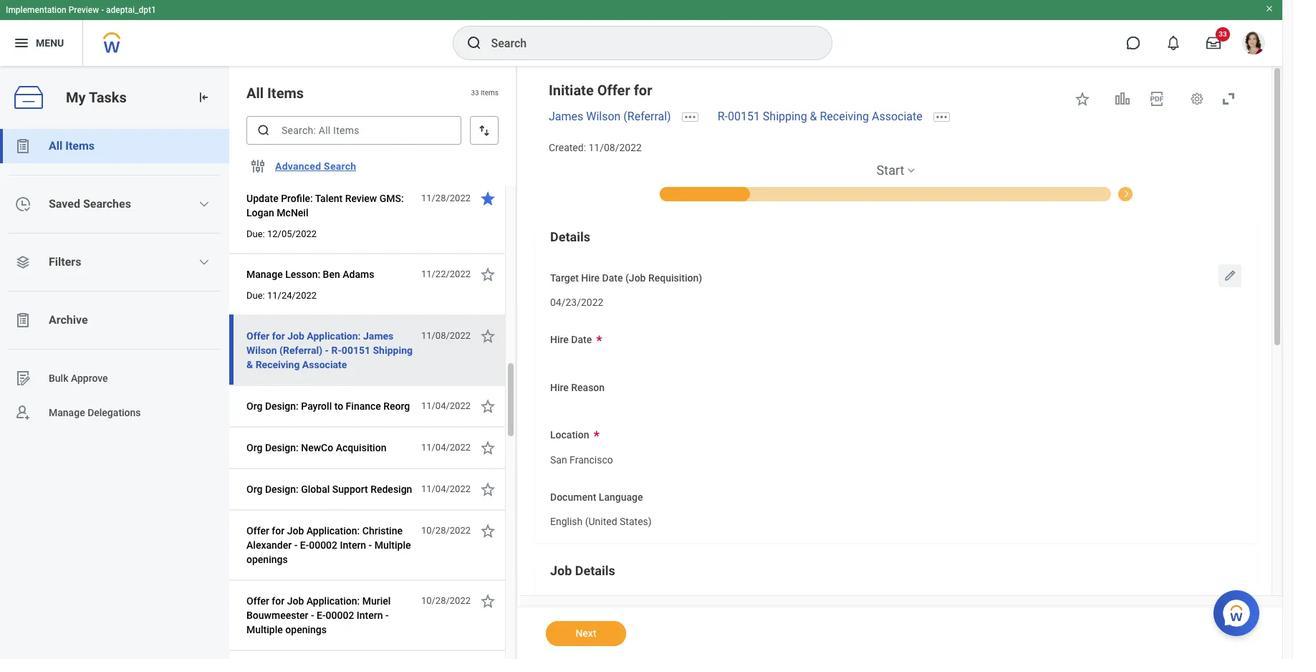 Task type: locate. For each thing, give the bounding box(es) containing it.
2 vertical spatial application:
[[307, 596, 360, 607]]

0 vertical spatial 00151
[[728, 110, 760, 124]]

1 horizontal spatial james
[[549, 110, 584, 124]]

e- right bouwmeester
[[317, 610, 326, 621]]

openings down bouwmeester
[[286, 624, 327, 636]]

‎-
[[325, 345, 329, 356], [294, 540, 298, 551], [311, 610, 314, 621]]

view related information image
[[1115, 90, 1132, 108]]

1 vertical spatial ‎-
[[294, 540, 298, 551]]

multiple inside offer for job application: christine alexander ‎- e-00002 intern - multiple openings
[[375, 540, 411, 551]]

33 left profile logan mcneil icon
[[1220, 30, 1228, 38]]

created:
[[549, 142, 586, 153]]

r-
[[718, 110, 728, 124], [332, 345, 342, 356]]

0 horizontal spatial wilson
[[247, 345, 277, 356]]

star image for offer for job application: christine alexander ‎- e-00002 intern - multiple openings
[[480, 523, 497, 540]]

clipboard image left archive
[[14, 312, 32, 329]]

0 vertical spatial due:
[[247, 229, 265, 239]]

design: for newco
[[265, 442, 299, 454]]

hire right target
[[582, 272, 600, 284]]

multiple
[[375, 540, 411, 551], [247, 624, 283, 636]]

0 vertical spatial clipboard image
[[14, 138, 32, 155]]

00002
[[309, 540, 338, 551], [326, 610, 354, 621]]

0 horizontal spatial 33
[[471, 89, 479, 97]]

org for org design: payroll to finance reorg
[[247, 401, 263, 412]]

wilson down the initiate offer for
[[587, 110, 621, 124]]

all items inside item list element
[[247, 85, 304, 102]]

tasks
[[89, 89, 127, 106]]

10/28/2022 right muriel
[[421, 596, 471, 606]]

manage for manage lesson: ben adams
[[247, 269, 283, 280]]

application: left muriel
[[307, 596, 360, 607]]

0 vertical spatial james
[[549, 110, 584, 124]]

1 due: from the top
[[247, 229, 265, 239]]

openings down the alexander
[[247, 554, 288, 566]]

for up the alexander
[[272, 525, 285, 537]]

04/23/2022
[[551, 297, 604, 308]]

1 vertical spatial openings
[[286, 624, 327, 636]]

0 vertical spatial &
[[810, 110, 818, 124]]

multiple down bouwmeester
[[247, 624, 283, 636]]

openings inside offer for job application: muriel bouwmeester ‎- e-00002 intern - multiple openings
[[286, 624, 327, 636]]

e- inside offer for job application: christine alexander ‎- e-00002 intern - multiple openings
[[300, 540, 309, 551]]

rename image
[[14, 370, 32, 387]]

design:
[[265, 401, 299, 412], [265, 442, 299, 454], [265, 484, 299, 495]]

details down english (united states)
[[576, 564, 616, 579]]

1 horizontal spatial all items
[[247, 85, 304, 102]]

11/08/2022 down james wilson (referral) link
[[589, 142, 642, 153]]

star image for org design: payroll to finance reorg
[[480, 398, 497, 415]]

1 vertical spatial application:
[[307, 525, 360, 537]]

1 vertical spatial multiple
[[247, 624, 283, 636]]

33 inside item list element
[[471, 89, 479, 97]]

‎- right the alexander
[[294, 540, 298, 551]]

org
[[247, 401, 263, 412], [247, 442, 263, 454], [247, 484, 263, 495]]

1 vertical spatial design:
[[265, 442, 299, 454]]

0 vertical spatial 00002
[[309, 540, 338, 551]]

-
[[101, 5, 104, 15], [369, 540, 372, 551], [386, 610, 389, 621]]

1 vertical spatial hire
[[551, 334, 569, 346]]

justify image
[[13, 34, 30, 52]]

document language element
[[551, 507, 652, 533]]

details
[[551, 229, 591, 244], [576, 564, 616, 579]]

offer for job application: muriel bouwmeester ‎- e-00002 intern - multiple openings button
[[247, 593, 414, 639]]

search image up configure image
[[257, 123, 271, 138]]

intern inside offer for job application: muriel bouwmeester ‎- e-00002 intern - multiple openings
[[357, 610, 383, 621]]

- right preview
[[101, 5, 104, 15]]

clipboard image for all items
[[14, 138, 32, 155]]

hire for hire reason
[[551, 382, 569, 393]]

- for offer for job application: muriel bouwmeester ‎- e-00002 intern - multiple openings
[[386, 610, 389, 621]]

0 vertical spatial multiple
[[375, 540, 411, 551]]

next
[[576, 628, 597, 639]]

r-00151 shipping & receiving associate link
[[718, 110, 923, 124]]

due:
[[247, 229, 265, 239], [247, 290, 265, 301]]

all items inside all items button
[[49, 139, 95, 153]]

1 vertical spatial all
[[49, 139, 63, 153]]

for down due: 11/24/2022
[[272, 330, 285, 342]]

offer for offer for job application: james wilson (referral) ‎- r-00151 shipping & receiving associate
[[247, 330, 270, 342]]

all items button
[[0, 129, 229, 163]]

‎- inside offer for job application: muriel bouwmeester ‎- e-00002 intern - multiple openings
[[311, 610, 314, 621]]

1 horizontal spatial manage
[[247, 269, 283, 280]]

for up james wilson (referral) link
[[634, 82, 653, 99]]

2 clipboard image from the top
[[14, 312, 32, 329]]

hire for hire date
[[551, 334, 569, 346]]

due: 11/24/2022
[[247, 290, 317, 301]]

james inside offer for job application: james wilson (referral) ‎- r-00151 shipping & receiving associate
[[363, 330, 394, 342]]

San Francisco text field
[[551, 446, 613, 471]]

saved searches button
[[0, 187, 229, 222]]

james
[[549, 110, 584, 124], [363, 330, 394, 342]]

chevron down image inside saved searches dropdown button
[[199, 199, 210, 210]]

multiple down christine
[[375, 540, 411, 551]]

04/23/2022 text field
[[551, 288, 604, 313]]

1 vertical spatial 00002
[[326, 610, 354, 621]]

wilson inside offer for job application: james wilson (referral) ‎- r-00151 shipping & receiving associate
[[247, 345, 277, 356]]

1 vertical spatial &
[[247, 359, 253, 371]]

0 horizontal spatial date
[[572, 334, 592, 346]]

transformation import image
[[196, 90, 211, 105]]

4 star image from the top
[[480, 593, 497, 610]]

christine
[[363, 525, 403, 537]]

start
[[877, 162, 905, 177]]

0 vertical spatial manage
[[247, 269, 283, 280]]

2 horizontal spatial ‎-
[[325, 345, 329, 356]]

0 vertical spatial intern
[[340, 540, 366, 551]]

0 vertical spatial date
[[603, 272, 623, 284]]

2 10/28/2022 from the top
[[421, 596, 471, 606]]

10/28/2022 for offer for job application: christine alexander ‎- e-00002 intern - multiple openings
[[421, 525, 471, 536]]

00151 inside offer for job application: james wilson (referral) ‎- r-00151 shipping & receiving associate
[[342, 345, 371, 356]]

wilson down due: 11/24/2022
[[247, 345, 277, 356]]

0 horizontal spatial all
[[49, 139, 63, 153]]

hire down 04/23/2022 at the top
[[551, 334, 569, 346]]

offer for job application: james wilson (referral) ‎- r-00151 shipping & receiving associate
[[247, 330, 413, 371]]

- inside offer for job application: christine alexander ‎- e-00002 intern - multiple openings
[[369, 540, 372, 551]]

language
[[599, 492, 643, 503]]

2 vertical spatial -
[[386, 610, 389, 621]]

offer for job application: christine alexander ‎- e-00002 intern - multiple openings button
[[247, 523, 414, 568]]

0 horizontal spatial &
[[247, 359, 253, 371]]

design: left the newco
[[265, 442, 299, 454]]

compensation
[[1126, 189, 1182, 199]]

0 vertical spatial openings
[[247, 554, 288, 566]]

job
[[288, 330, 305, 342], [287, 525, 304, 537], [551, 564, 572, 579], [287, 596, 304, 607]]

san francisco
[[551, 454, 613, 466]]

1 vertical spatial details
[[576, 564, 616, 579]]

0 horizontal spatial multiple
[[247, 624, 283, 636]]

1 vertical spatial 11/08/2022
[[421, 330, 471, 341]]

2 design: from the top
[[265, 442, 299, 454]]

intern for muriel
[[357, 610, 383, 621]]

job inside offer for job application: muriel bouwmeester ‎- e-00002 intern - multiple openings
[[287, 596, 304, 607]]

manage
[[247, 269, 283, 280], [49, 407, 85, 418]]

for up bouwmeester
[[272, 596, 285, 607]]

bulk approve
[[49, 372, 108, 384]]

1 vertical spatial all items
[[49, 139, 95, 153]]

job for offer for job application: james wilson (referral) ‎- r-00151 shipping & receiving associate
[[288, 330, 305, 342]]

1 vertical spatial items
[[65, 139, 95, 153]]

0 vertical spatial items
[[267, 85, 304, 102]]

clock check image
[[14, 196, 32, 213]]

1 horizontal spatial receiving
[[820, 110, 870, 124]]

application: inside offer for job application: christine alexander ‎- e-00002 intern - multiple openings
[[307, 525, 360, 537]]

2 vertical spatial 11/04/2022
[[421, 484, 471, 495]]

0 vertical spatial search image
[[466, 34, 483, 52]]

receiving inside offer for job application: james wilson (referral) ‎- r-00151 shipping & receiving associate
[[256, 359, 300, 371]]

associate
[[872, 110, 923, 124], [302, 359, 347, 371]]

offer for offer for job application: muriel bouwmeester ‎- e-00002 intern - multiple openings
[[247, 596, 269, 607]]

search image
[[466, 34, 483, 52], [257, 123, 271, 138]]

menu banner
[[0, 0, 1283, 66]]

filters
[[49, 255, 81, 269]]

English (United States) text field
[[551, 508, 652, 533]]

0 horizontal spatial search image
[[257, 123, 271, 138]]

lesson:
[[285, 269, 321, 280]]

1 11/04/2022 from the top
[[421, 401, 471, 411]]

00002 inside offer for job application: muriel bouwmeester ‎- e-00002 intern - multiple openings
[[326, 610, 354, 621]]

- inside menu banner
[[101, 5, 104, 15]]

archive button
[[0, 303, 229, 338]]

0 horizontal spatial r-
[[332, 345, 342, 356]]

offer inside offer for job application: muriel bouwmeester ‎- e-00002 intern - multiple openings
[[247, 596, 269, 607]]

3 org from the top
[[247, 484, 263, 495]]

inbox large image
[[1207, 36, 1221, 50]]

(job
[[626, 272, 646, 284]]

0 horizontal spatial (referral)
[[280, 345, 323, 356]]

1 org from the top
[[247, 401, 263, 412]]

0 horizontal spatial all items
[[49, 139, 95, 153]]

associate up org design: payroll to finance reorg
[[302, 359, 347, 371]]

2 chevron down image from the top
[[199, 257, 210, 268]]

org design: newco acquisition
[[247, 442, 387, 454]]

00002 right the alexander
[[309, 540, 338, 551]]

- down christine
[[369, 540, 372, 551]]

0 vertical spatial associate
[[872, 110, 923, 124]]

all inside all items button
[[49, 139, 63, 153]]

org design: payroll to finance reorg
[[247, 401, 410, 412]]

hire left reason
[[551, 382, 569, 393]]

2 11/04/2022 from the top
[[421, 442, 471, 453]]

saved
[[49, 197, 80, 211]]

0 horizontal spatial ‎-
[[294, 540, 298, 551]]

design: left payroll
[[265, 401, 299, 412]]

1 clipboard image from the top
[[14, 138, 32, 155]]

3 star image from the top
[[480, 523, 497, 540]]

2 vertical spatial ‎-
[[311, 610, 314, 621]]

clipboard image inside archive button
[[14, 312, 32, 329]]

e- inside offer for job application: muriel bouwmeester ‎- e-00002 intern - multiple openings
[[317, 610, 326, 621]]

0 vertical spatial e-
[[300, 540, 309, 551]]

1 vertical spatial 33
[[471, 89, 479, 97]]

1 vertical spatial e-
[[317, 610, 326, 621]]

openings for bouwmeester
[[286, 624, 327, 636]]

1 star image from the top
[[480, 266, 497, 283]]

1 horizontal spatial 11/08/2022
[[589, 142, 642, 153]]

1 horizontal spatial e-
[[317, 610, 326, 621]]

1 horizontal spatial date
[[603, 272, 623, 284]]

for inside offer for job application: muriel bouwmeester ‎- e-00002 intern - multiple openings
[[272, 596, 285, 607]]

1 horizontal spatial search image
[[466, 34, 483, 52]]

12/05/2022
[[267, 229, 317, 239]]

1 horizontal spatial wilson
[[587, 110, 621, 124]]

application: down 11/24/2022
[[307, 330, 361, 342]]

application: inside offer for job application: muriel bouwmeester ‎- e-00002 intern - multiple openings
[[307, 596, 360, 607]]

shipping
[[763, 110, 808, 124], [373, 345, 413, 356]]

list containing all items
[[0, 129, 229, 430]]

00002 for alexander
[[309, 540, 338, 551]]

for inside offer for job application: christine alexander ‎- e-00002 intern - multiple openings
[[272, 525, 285, 537]]

00002 inside offer for job application: christine alexander ‎- e-00002 intern - multiple openings
[[309, 540, 338, 551]]

1 horizontal spatial 33
[[1220, 30, 1228, 38]]

all up the saved
[[49, 139, 63, 153]]

1 horizontal spatial -
[[369, 540, 372, 551]]

intern down muriel
[[357, 610, 383, 621]]

offer inside offer for job application: christine alexander ‎- e-00002 intern - multiple openings
[[247, 525, 269, 537]]

details up target
[[551, 229, 591, 244]]

job inside offer for job application: james wilson (referral) ‎- r-00151 shipping & receiving associate
[[288, 330, 305, 342]]

date down 04/23/2022 at the top
[[572, 334, 592, 346]]

search image up the 33 items
[[466, 34, 483, 52]]

date
[[603, 272, 623, 284], [572, 334, 592, 346]]

chevron down image for filters
[[199, 257, 210, 268]]

1 vertical spatial -
[[369, 540, 372, 551]]

due: for update profile: talent review gms: logan mcneil
[[247, 229, 265, 239]]

configure image
[[249, 158, 267, 175]]

all right transformation import image
[[247, 85, 264, 102]]

job inside offer for job application: christine alexander ‎- e-00002 intern - multiple openings
[[287, 525, 304, 537]]

manage inside manage lesson: ben adams button
[[247, 269, 283, 280]]

application: for muriel
[[307, 596, 360, 607]]

0 horizontal spatial items
[[65, 139, 95, 153]]

date left (job
[[603, 272, 623, 284]]

Search Workday  search field
[[491, 27, 802, 59]]

list
[[0, 129, 229, 430]]

33 left items
[[471, 89, 479, 97]]

(referral) down the initiate offer for
[[624, 110, 671, 124]]

due: down logan
[[247, 229, 265, 239]]

1 vertical spatial due:
[[247, 290, 265, 301]]

intern down christine
[[340, 540, 366, 551]]

due: left 11/24/2022
[[247, 290, 265, 301]]

multiple for offer for job application: muriel bouwmeester ‎- e-00002 intern - multiple openings
[[247, 624, 283, 636]]

application: for christine
[[307, 525, 360, 537]]

2 vertical spatial org
[[247, 484, 263, 495]]

1 vertical spatial intern
[[357, 610, 383, 621]]

clipboard image inside all items button
[[14, 138, 32, 155]]

2 due: from the top
[[247, 290, 265, 301]]

offer up the alexander
[[247, 525, 269, 537]]

chevron down image
[[199, 199, 210, 210], [199, 257, 210, 268]]

my
[[66, 89, 86, 106]]

10/28/2022 right christine
[[421, 525, 471, 536]]

1 horizontal spatial &
[[810, 110, 818, 124]]

multiple inside offer for job application: muriel bouwmeester ‎- e-00002 intern - multiple openings
[[247, 624, 283, 636]]

clipboard image
[[14, 138, 32, 155], [14, 312, 32, 329]]

star image
[[1075, 90, 1092, 108], [480, 190, 497, 207], [480, 328, 497, 345], [480, 398, 497, 415], [480, 439, 497, 457]]

1 horizontal spatial all
[[247, 85, 264, 102]]

2 horizontal spatial -
[[386, 610, 389, 621]]

1 vertical spatial r-
[[332, 345, 342, 356]]

1 horizontal spatial (referral)
[[624, 110, 671, 124]]

2 vertical spatial design:
[[265, 484, 299, 495]]

intern for christine
[[340, 540, 366, 551]]

job for offer for job application: muriel bouwmeester ‎- e-00002 intern - multiple openings
[[287, 596, 304, 607]]

star image
[[480, 266, 497, 283], [480, 481, 497, 498], [480, 523, 497, 540], [480, 593, 497, 610]]

application: inside offer for job application: james wilson (referral) ‎- r-00151 shipping & receiving associate
[[307, 330, 361, 342]]

james down initiate
[[549, 110, 584, 124]]

0 horizontal spatial e-
[[300, 540, 309, 551]]

(referral) down 11/24/2022
[[280, 345, 323, 356]]

1 horizontal spatial multiple
[[375, 540, 411, 551]]

11/08/2022 down 11/22/2022
[[421, 330, 471, 341]]

0 horizontal spatial shipping
[[373, 345, 413, 356]]

payroll
[[301, 401, 332, 412]]

items
[[267, 85, 304, 102], [65, 139, 95, 153]]

11/04/2022
[[421, 401, 471, 411], [421, 442, 471, 453], [421, 484, 471, 495]]

11/04/2022 for org design: newco acquisition
[[421, 442, 471, 453]]

1 vertical spatial shipping
[[373, 345, 413, 356]]

3 11/04/2022 from the top
[[421, 484, 471, 495]]

org left the newco
[[247, 442, 263, 454]]

0 horizontal spatial associate
[[302, 359, 347, 371]]

1 design: from the top
[[265, 401, 299, 412]]

0 horizontal spatial -
[[101, 5, 104, 15]]

e- for alexander
[[300, 540, 309, 551]]

design: left global
[[265, 484, 299, 495]]

manage down bulk
[[49, 407, 85, 418]]

00002 right bouwmeester
[[326, 610, 354, 621]]

0 vertical spatial hire
[[582, 272, 600, 284]]

hire date
[[551, 334, 592, 346]]

- for offer for job application: christine alexander ‎- e-00002 intern - multiple openings
[[369, 540, 372, 551]]

0 vertical spatial chevron down image
[[199, 199, 210, 210]]

openings inside offer for job application: christine alexander ‎- e-00002 intern - multiple openings
[[247, 554, 288, 566]]

0 vertical spatial 11/08/2022
[[589, 142, 642, 153]]

org for org design: newco acquisition
[[247, 442, 263, 454]]

for inside offer for job application: james wilson (referral) ‎- r-00151 shipping & receiving associate
[[272, 330, 285, 342]]

intern
[[340, 540, 366, 551], [357, 610, 383, 621]]

chevron down image inside filters dropdown button
[[199, 257, 210, 268]]

associate up start
[[872, 110, 923, 124]]

manage lesson: ben adams button
[[247, 266, 380, 283]]

0 vertical spatial org
[[247, 401, 263, 412]]

manage inside manage delegations 'link'
[[49, 407, 85, 418]]

offer inside offer for job application: james wilson (referral) ‎- r-00151 shipping & receiving associate
[[247, 330, 270, 342]]

0 vertical spatial all items
[[247, 85, 304, 102]]

33 button
[[1199, 27, 1231, 59]]

1 vertical spatial wilson
[[247, 345, 277, 356]]

2 star image from the top
[[480, 481, 497, 498]]

33 inside button
[[1220, 30, 1228, 38]]

0 vertical spatial all
[[247, 85, 264, 102]]

1 vertical spatial receiving
[[256, 359, 300, 371]]

e-
[[300, 540, 309, 551], [317, 610, 326, 621]]

0 vertical spatial receiving
[[820, 110, 870, 124]]

- down muriel
[[386, 610, 389, 621]]

job down 11/24/2022
[[288, 330, 305, 342]]

intern inside offer for job application: christine alexander ‎- e-00002 intern - multiple openings
[[340, 540, 366, 551]]

star image for org design: global support redesign
[[480, 481, 497, 498]]

11/08/2022
[[589, 142, 642, 153], [421, 330, 471, 341]]

00151
[[728, 110, 760, 124], [342, 345, 371, 356]]

clipboard image up clock check image
[[14, 138, 32, 155]]

job up the alexander
[[287, 525, 304, 537]]

Search: All Items text field
[[247, 116, 462, 145]]

1 horizontal spatial items
[[267, 85, 304, 102]]

for for offer for job application: muriel bouwmeester ‎- e-00002 intern - multiple openings
[[272, 596, 285, 607]]

org left payroll
[[247, 401, 263, 412]]

0 horizontal spatial 00151
[[342, 345, 371, 356]]

‎- up org design: payroll to finance reorg
[[325, 345, 329, 356]]

1 vertical spatial 11/04/2022
[[421, 442, 471, 453]]

0 horizontal spatial receiving
[[256, 359, 300, 371]]

0 vertical spatial design:
[[265, 401, 299, 412]]

r- inside offer for job application: james wilson (referral) ‎- r-00151 shipping & receiving associate
[[332, 345, 342, 356]]

&
[[810, 110, 818, 124], [247, 359, 253, 371]]

star image for org design: newco acquisition
[[480, 439, 497, 457]]

1 vertical spatial associate
[[302, 359, 347, 371]]

1 chevron down image from the top
[[199, 199, 210, 210]]

hire
[[582, 272, 600, 284], [551, 334, 569, 346], [551, 382, 569, 393]]

james down adams
[[363, 330, 394, 342]]

10/28/2022 for offer for job application: muriel bouwmeester ‎- e-00002 intern - multiple openings
[[421, 596, 471, 606]]

1 vertical spatial clipboard image
[[14, 312, 32, 329]]

e- right the alexander
[[300, 540, 309, 551]]

2 org from the top
[[247, 442, 263, 454]]

0 vertical spatial details
[[551, 229, 591, 244]]

1 vertical spatial search image
[[257, 123, 271, 138]]

0 vertical spatial -
[[101, 5, 104, 15]]

menu
[[36, 37, 64, 48]]

2 vertical spatial hire
[[551, 382, 569, 393]]

wilson
[[587, 110, 621, 124], [247, 345, 277, 356]]

created: 11/08/2022
[[549, 142, 642, 153]]

receiving
[[820, 110, 870, 124], [256, 359, 300, 371]]

org up the alexander
[[247, 484, 263, 495]]

offer up bouwmeester
[[247, 596, 269, 607]]

application: down org design: global support redesign button
[[307, 525, 360, 537]]

chevron right image
[[1118, 185, 1135, 198]]

offer down due: 11/24/2022
[[247, 330, 270, 342]]

manage up due: 11/24/2022
[[247, 269, 283, 280]]

profile logan mcneil image
[[1243, 32, 1266, 57]]

‎- inside offer for job application: christine alexander ‎- e-00002 intern - multiple openings
[[294, 540, 298, 551]]

filters button
[[0, 245, 229, 280]]

‎- right bouwmeester
[[311, 610, 314, 621]]

1 10/28/2022 from the top
[[421, 525, 471, 536]]

& inside offer for job application: james wilson (referral) ‎- r-00151 shipping & receiving associate
[[247, 359, 253, 371]]

location
[[551, 430, 590, 441]]

3 design: from the top
[[265, 484, 299, 495]]

- inside offer for job application: muriel bouwmeester ‎- e-00002 intern - multiple openings
[[386, 610, 389, 621]]

english
[[551, 516, 583, 528]]

openings
[[247, 554, 288, 566], [286, 624, 327, 636]]

‎- for muriel
[[311, 610, 314, 621]]

job up bouwmeester
[[287, 596, 304, 607]]

0 vertical spatial ‎-
[[325, 345, 329, 356]]



Task type: vqa. For each thing, say whether or not it's contained in the screenshot.


Task type: describe. For each thing, give the bounding box(es) containing it.
star image for offer for job application: james wilson (referral) ‎- r-00151 shipping & receiving associate
[[480, 328, 497, 345]]

details element
[[535, 216, 1258, 543]]

design: for payroll
[[265, 401, 299, 412]]

update profile: talent review gms: logan mcneil
[[247, 193, 404, 219]]

implementation preview -   adeptai_dpt1
[[6, 5, 156, 15]]

org for org design: global support redesign
[[247, 484, 263, 495]]

redesign
[[371, 484, 412, 495]]

francisco
[[570, 454, 613, 466]]

multiple for offer for job application: christine alexander ‎- e-00002 intern - multiple openings
[[375, 540, 411, 551]]

job details
[[551, 564, 616, 579]]

items inside item list element
[[267, 85, 304, 102]]

(referral) inside offer for job application: james wilson (referral) ‎- r-00151 shipping & receiving associate
[[280, 345, 323, 356]]

due: 12/05/2022
[[247, 229, 317, 239]]

11/24/2022
[[267, 290, 317, 301]]

‎- inside offer for job application: james wilson (referral) ‎- r-00151 shipping & receiving associate
[[325, 345, 329, 356]]

location element
[[551, 445, 613, 471]]

manage delegations
[[49, 407, 141, 418]]

target hire date (job requisition)
[[551, 272, 703, 284]]

11/04/2022 for org design: global support redesign
[[421, 484, 471, 495]]

sort image
[[477, 123, 492, 138]]

offer up james wilson (referral) link
[[598, 82, 631, 99]]

profile:
[[281, 193, 313, 204]]

english (united states)
[[551, 516, 652, 528]]

james wilson (referral)
[[549, 110, 671, 124]]

r-00151 shipping & receiving associate
[[718, 110, 923, 124]]

requisition)
[[649, 272, 703, 284]]

org design: payroll to finance reorg button
[[247, 398, 414, 415]]

newco
[[301, 442, 333, 454]]

acquisition
[[336, 442, 387, 454]]

job for offer for job application: christine alexander ‎- e-00002 intern - multiple openings
[[287, 525, 304, 537]]

user plus image
[[14, 404, 32, 421]]

update profile: talent review gms: logan mcneil button
[[247, 190, 414, 222]]

‎- for christine
[[294, 540, 298, 551]]

alexander
[[247, 540, 292, 551]]

offer for job application: muriel bouwmeester ‎- e-00002 intern - multiple openings
[[247, 596, 391, 636]]

33 items
[[471, 89, 499, 97]]

manage lesson: ben adams
[[247, 269, 375, 280]]

adams
[[343, 269, 375, 280]]

job down the english
[[551, 564, 572, 579]]

target
[[551, 272, 579, 284]]

james wilson (referral) link
[[549, 110, 671, 124]]

close environment banner image
[[1266, 4, 1275, 13]]

advanced
[[275, 161, 321, 172]]

for for offer for job application: james wilson (referral) ‎- r-00151 shipping & receiving associate
[[272, 330, 285, 342]]

perspective image
[[14, 254, 32, 271]]

start button
[[877, 162, 905, 179]]

document
[[551, 492, 597, 503]]

my tasks element
[[0, 66, 229, 659]]

manage for manage delegations
[[49, 407, 85, 418]]

next button
[[546, 621, 627, 647]]

hire reason
[[551, 382, 605, 393]]

ben
[[323, 269, 340, 280]]

org design: global support redesign
[[247, 484, 412, 495]]

review
[[345, 193, 377, 204]]

finance
[[346, 401, 381, 412]]

search image inside menu banner
[[466, 34, 483, 52]]

0 vertical spatial (referral)
[[624, 110, 671, 124]]

reason
[[572, 382, 605, 393]]

openings for alexander
[[247, 554, 288, 566]]

star image for offer for job application: muriel bouwmeester ‎- e-00002 intern - multiple openings
[[480, 593, 497, 610]]

reorg
[[384, 401, 410, 412]]

0 vertical spatial wilson
[[587, 110, 621, 124]]

logan
[[247, 207, 274, 219]]

33 for 33 items
[[471, 89, 479, 97]]

menu button
[[0, 20, 83, 66]]

application: for james
[[307, 330, 361, 342]]

job details element
[[535, 551, 1258, 659]]

searches
[[83, 197, 131, 211]]

chevron down image for saved searches
[[199, 199, 210, 210]]

target hire date (job requisition) element
[[551, 288, 604, 314]]

shipping inside offer for job application: james wilson (referral) ‎- r-00151 shipping & receiving associate
[[373, 345, 413, 356]]

gear image
[[1191, 92, 1205, 106]]

search
[[324, 161, 356, 172]]

muriel
[[363, 596, 391, 607]]

11/28/2022
[[421, 193, 471, 204]]

to
[[335, 401, 343, 412]]

search image inside item list element
[[257, 123, 271, 138]]

initiate offer for
[[549, 82, 653, 99]]

offer for offer for job application: christine alexander ‎- e-00002 intern - multiple openings
[[247, 525, 269, 537]]

00002 for bouwmeester
[[326, 610, 354, 621]]

org design: newco acquisition button
[[247, 439, 392, 457]]

1 horizontal spatial r-
[[718, 110, 728, 124]]

edit image
[[1224, 268, 1238, 283]]

mcneil
[[277, 207, 309, 219]]

org design: global support redesign button
[[247, 481, 414, 498]]

saved searches
[[49, 197, 131, 211]]

offer for job application: christine alexander ‎- e-00002 intern - multiple openings
[[247, 525, 411, 566]]

manage delegations link
[[0, 396, 229, 430]]

1 horizontal spatial associate
[[872, 110, 923, 124]]

11/04/2022 for org design: payroll to finance reorg
[[421, 401, 471, 411]]

bulk approve link
[[0, 361, 229, 396]]

view printable version (pdf) image
[[1149, 90, 1166, 108]]

preview
[[69, 5, 99, 15]]

33 for 33
[[1220, 30, 1228, 38]]

e- for bouwmeester
[[317, 610, 326, 621]]

implementation
[[6, 5, 66, 15]]

my tasks
[[66, 89, 127, 106]]

1 vertical spatial date
[[572, 334, 592, 346]]

approve
[[71, 372, 108, 384]]

adeptai_dpt1
[[106, 5, 156, 15]]

gms:
[[380, 193, 404, 204]]

document language
[[551, 492, 643, 503]]

fullscreen image
[[1221, 90, 1238, 108]]

global
[[301, 484, 330, 495]]

notifications large image
[[1167, 36, 1181, 50]]

advanced search
[[275, 161, 356, 172]]

support
[[332, 484, 368, 495]]

update
[[247, 193, 279, 204]]

design: for global
[[265, 484, 299, 495]]

compensation button
[[1118, 185, 1182, 201]]

bouwmeester
[[247, 610, 309, 621]]

items inside button
[[65, 139, 95, 153]]

talent
[[315, 193, 343, 204]]

advanced search button
[[270, 152, 362, 181]]

associate inside offer for job application: james wilson (referral) ‎- r-00151 shipping & receiving associate
[[302, 359, 347, 371]]

bulk
[[49, 372, 68, 384]]

due: for manage lesson: ben adams
[[247, 290, 265, 301]]

clipboard image for archive
[[14, 312, 32, 329]]

start navigation
[[535, 162, 1258, 201]]

offer for job application: james wilson (referral) ‎- r-00151 shipping & receiving associate button
[[247, 328, 414, 373]]

11/22/2022
[[421, 269, 471, 280]]

delegations
[[88, 407, 141, 418]]

archive
[[49, 313, 88, 327]]

for for offer for job application: christine alexander ‎- e-00002 intern - multiple openings
[[272, 525, 285, 537]]

1 horizontal spatial shipping
[[763, 110, 808, 124]]

1 horizontal spatial 00151
[[728, 110, 760, 124]]

item list element
[[229, 66, 518, 659]]

san
[[551, 454, 567, 466]]

11/08/2022 inside item list element
[[421, 330, 471, 341]]

states)
[[620, 516, 652, 528]]

all inside item list element
[[247, 85, 264, 102]]

items
[[481, 89, 499, 97]]



